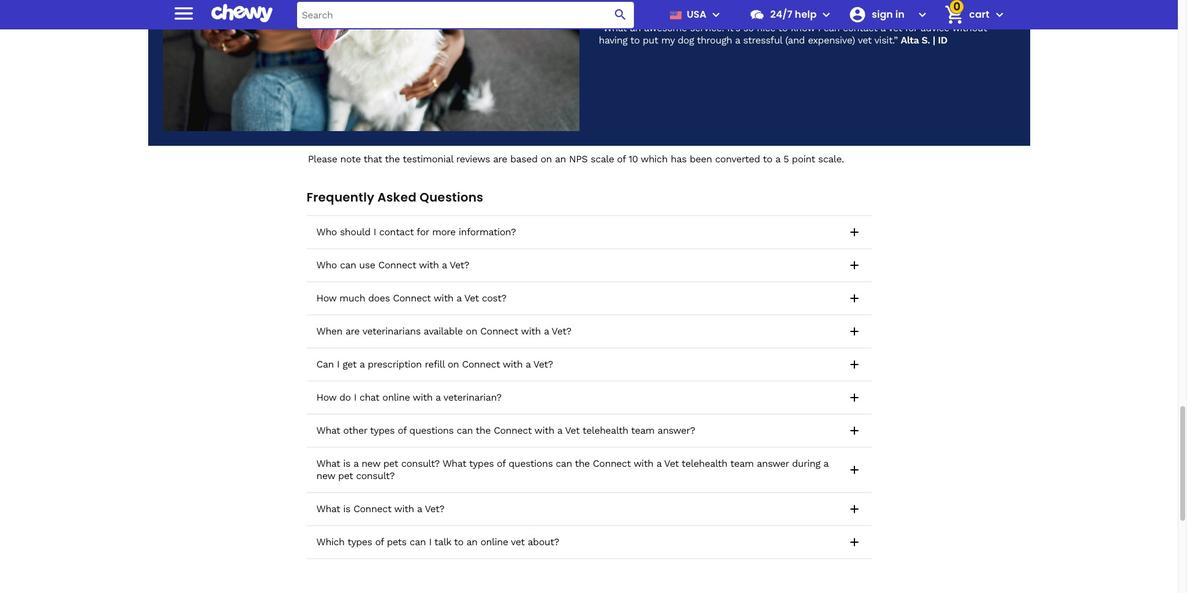 Task type: describe. For each thing, give the bounding box(es) containing it.
talk
[[434, 536, 451, 548]]

0 vertical spatial consult?
[[401, 457, 440, 469]]

what for what is connect with a vet?
[[316, 503, 340, 514]]

0 horizontal spatial are
[[345, 325, 360, 337]]

scale
[[591, 153, 614, 165]]

testimonial
[[403, 153, 453, 165]]

asked
[[378, 189, 417, 206]]

which types of pets can i talk to an online vet about? image
[[847, 535, 862, 549]]

veterinarians
[[362, 325, 421, 337]]

can i get a prescription refill on connect with a vet?
[[316, 358, 553, 370]]

when
[[316, 325, 342, 337]]

2 vertical spatial vet
[[511, 536, 525, 548]]

stressful
[[743, 34, 782, 46]]

advice
[[921, 22, 949, 33]]

awesome
[[644, 22, 687, 33]]

what is a new pet consult? what types of questions can the connect with a vet telehealth team answer during a new pet consult? image
[[847, 462, 862, 477]]

who can use connect with a vet?
[[316, 259, 469, 271]]

veterinarian?
[[443, 391, 502, 403]]

alta s. | id
[[901, 34, 948, 46]]

use
[[359, 259, 375, 271]]

chewy support image
[[750, 7, 765, 23]]

much
[[339, 292, 365, 304]]

nice
[[757, 22, 776, 33]]

how do i chat online with a veterinarian?
[[316, 391, 502, 403]]

what is a new pet consult? what types of questions can the connect with a vet telehealth team answer during a new pet consult?
[[316, 457, 828, 481]]

|
[[933, 34, 935, 46]]

of left 10 on the right top of the page
[[617, 153, 626, 165]]

converted
[[715, 153, 760, 165]]

menu image
[[709, 7, 724, 22]]

help
[[795, 7, 817, 21]]

what other types of questions can the connect with a vet telehealth team answer?
[[316, 424, 695, 436]]

how much does connect with a vet cost?
[[316, 292, 506, 304]]

sign in link
[[844, 0, 913, 29]]

an inside the "what an awesome service! it's so nice to know i can contact a vet for advice without having to put my dog through a stressful (and expensive) vet visit."
[[630, 22, 641, 33]]

to left the put
[[630, 34, 640, 46]]

please
[[308, 153, 337, 165]]

1 vertical spatial on
[[466, 325, 477, 337]]

without
[[952, 22, 987, 33]]

note
[[340, 153, 361, 165]]

Search text field
[[297, 2, 634, 28]]

items image
[[944, 4, 965, 25]]

which
[[641, 153, 668, 165]]

1 horizontal spatial vet
[[858, 34, 872, 46]]

of inside what is a new pet consult? what types of questions can the connect with a vet telehealth team answer during a new pet consult?
[[497, 457, 506, 469]]

1 vertical spatial pet
[[338, 470, 353, 481]]

point
[[792, 153, 815, 165]]

can inside the "what an awesome service! it's so nice to know i can contact a vet for advice without having to put my dog through a stressful (and expensive) vet visit."
[[824, 22, 840, 33]]

who should i contact for more information? image
[[847, 225, 862, 239]]

0 vertical spatial types
[[370, 424, 395, 436]]

is for a
[[343, 457, 350, 469]]

answer
[[757, 457, 789, 469]]

of left pets
[[375, 536, 384, 548]]

based
[[510, 153, 538, 165]]

cart
[[969, 7, 990, 21]]

when are veterinarians available on connect with a vet?
[[316, 325, 571, 337]]

sign in
[[872, 7, 905, 21]]

more
[[432, 226, 456, 238]]

know
[[791, 22, 815, 33]]

it's
[[727, 22, 740, 33]]

cart menu image
[[992, 7, 1007, 22]]

team inside what is a new pet consult? what types of questions can the connect with a vet telehealth team answer during a new pet consult?
[[730, 457, 754, 469]]

in
[[895, 7, 905, 21]]

frequently asked questions
[[307, 189, 483, 206]]

dog
[[678, 34, 694, 46]]

what other types of questions can the connect with a vet telehealth team answer? image
[[847, 423, 862, 438]]

i right should
[[374, 226, 376, 238]]

contact inside the "what an awesome service! it's so nice to know i can contact a vet for advice without having to put my dog through a stressful (and expensive) vet visit."
[[843, 22, 878, 33]]

2 vertical spatial on
[[448, 358, 459, 370]]

i left "talk"
[[429, 536, 432, 548]]

1 vertical spatial new
[[316, 470, 335, 481]]

24/7 help
[[770, 7, 817, 21]]

1 horizontal spatial an
[[555, 153, 566, 165]]

menu image
[[171, 1, 196, 25]]

visit."
[[875, 34, 898, 46]]

pets
[[387, 536, 407, 548]]

"what an awesome service! it's so nice to know i can contact a vet for advice without having to put my dog through a stressful (and expensive) vet visit."
[[599, 22, 987, 46]]

0 horizontal spatial consult?
[[356, 470, 395, 481]]

submit search image
[[613, 7, 628, 22]]

my
[[661, 34, 675, 46]]

what is connect with a vet?
[[316, 503, 444, 514]]

0 horizontal spatial the
[[385, 153, 400, 165]]

1 vertical spatial online
[[481, 536, 508, 548]]

to down 24/7 in the top of the page
[[778, 22, 788, 33]]

should
[[340, 226, 370, 238]]

nps
[[569, 153, 588, 165]]

chat
[[360, 391, 379, 403]]

so
[[743, 22, 754, 33]]

what for what other types of questions can the connect with a vet telehealth team answer?
[[316, 424, 340, 436]]

prescription
[[368, 358, 422, 370]]



Task type: locate. For each thing, give the bounding box(es) containing it.
1 horizontal spatial the
[[476, 424, 491, 436]]

vet up what is a new pet consult? what types of questions can the connect with a vet telehealth team answer during a new pet consult?
[[565, 424, 580, 436]]

for
[[905, 22, 918, 33], [417, 226, 429, 238]]

1 horizontal spatial telehealth
[[682, 457, 727, 469]]

1 vertical spatial who
[[316, 259, 337, 271]]

i right do
[[354, 391, 357, 403]]

0 horizontal spatial team
[[631, 424, 655, 436]]

s.
[[922, 34, 930, 46]]

vet
[[888, 22, 902, 33], [858, 34, 872, 46], [511, 536, 525, 548]]

telehealth up what is a new pet consult? what types of questions can the connect with a vet telehealth team answer during a new pet consult?
[[583, 424, 628, 436]]

1 vertical spatial is
[[343, 503, 350, 514]]

1 is from the top
[[343, 457, 350, 469]]

10
[[629, 153, 638, 165]]

(and
[[785, 34, 805, 46]]

questions inside what is a new pet consult? what types of questions can the connect with a vet telehealth team answer during a new pet consult?
[[509, 457, 553, 469]]

online
[[382, 391, 410, 403], [481, 536, 508, 548]]

account menu image
[[915, 7, 930, 22]]

0 horizontal spatial questions
[[409, 424, 454, 436]]

1 vertical spatial an
[[555, 153, 566, 165]]

of down how do i chat online with a veterinarian?
[[398, 424, 406, 436]]

0 horizontal spatial for
[[417, 226, 429, 238]]

who left the use
[[316, 259, 337, 271]]

alta
[[901, 34, 919, 46]]

to left 5
[[763, 153, 772, 165]]

is for connect
[[343, 503, 350, 514]]

frequently
[[307, 189, 374, 206]]

2 horizontal spatial vet
[[664, 457, 679, 469]]

what for what is a new pet consult? what types of questions can the connect with a vet telehealth team answer during a new pet consult?
[[316, 457, 340, 469]]

which types of pets can i talk to an online vet about?
[[316, 536, 559, 548]]

chewy home image
[[211, 0, 272, 27]]

1 vertical spatial vet
[[858, 34, 872, 46]]

1 horizontal spatial contact
[[843, 22, 878, 33]]

who
[[316, 226, 337, 238], [316, 259, 337, 271]]

0 vertical spatial the
[[385, 153, 400, 165]]

1 horizontal spatial online
[[481, 536, 508, 548]]

can
[[316, 358, 334, 370]]

other
[[343, 424, 367, 436]]

0 vertical spatial questions
[[409, 424, 454, 436]]

0 horizontal spatial on
[[448, 358, 459, 370]]

who for who can use connect with a vet?
[[316, 259, 337, 271]]

please note that the testimonial reviews are based on an nps scale of 10 which has been converted to a 5 point scale.
[[308, 153, 844, 165]]

who should i contact for more information?
[[316, 226, 516, 238]]

service!
[[690, 22, 724, 33]]

i left get
[[337, 358, 340, 370]]

types right other
[[370, 424, 395, 436]]

2 vertical spatial the
[[575, 457, 590, 469]]

1 vertical spatial types
[[469, 457, 494, 469]]

information?
[[459, 226, 516, 238]]

to
[[778, 22, 788, 33], [630, 34, 640, 46], [763, 153, 772, 165], [454, 536, 463, 548]]

vet
[[464, 292, 479, 304], [565, 424, 580, 436], [664, 457, 679, 469]]

pet down other
[[338, 470, 353, 481]]

0 vertical spatial online
[[382, 391, 410, 403]]

connect inside what is a new pet consult? what types of questions can the connect with a vet telehealth team answer during a new pet consult?
[[593, 457, 631, 469]]

how left do
[[316, 391, 336, 403]]

i
[[818, 22, 821, 33], [374, 226, 376, 238], [337, 358, 340, 370], [354, 391, 357, 403], [429, 536, 432, 548]]

how left much
[[316, 292, 336, 304]]

0 vertical spatial vet
[[888, 22, 902, 33]]

questions down how do i chat online with a veterinarian?
[[409, 424, 454, 436]]

vet?
[[450, 259, 469, 271], [552, 325, 571, 337], [533, 358, 553, 370], [425, 503, 444, 514]]

2 horizontal spatial vet
[[888, 22, 902, 33]]

during
[[792, 457, 820, 469]]

0 vertical spatial vet
[[464, 292, 479, 304]]

through
[[697, 34, 732, 46]]

1 vertical spatial how
[[316, 391, 336, 403]]

of
[[617, 153, 626, 165], [398, 424, 406, 436], [497, 457, 506, 469], [375, 536, 384, 548]]

1 horizontal spatial on
[[466, 325, 477, 337]]

0 vertical spatial are
[[493, 153, 507, 165]]

1 vertical spatial telehealth
[[682, 457, 727, 469]]

i inside the "what an awesome service! it's so nice to know i can contact a vet for advice without having to put my dog through a stressful (and expensive) vet visit."
[[818, 22, 821, 33]]

about?
[[528, 536, 559, 548]]

can
[[824, 22, 840, 33], [340, 259, 356, 271], [457, 424, 473, 436], [556, 457, 572, 469], [410, 536, 426, 548]]

1 vertical spatial team
[[730, 457, 754, 469]]

are right when
[[345, 325, 360, 337]]

1 horizontal spatial new
[[362, 457, 380, 469]]

team
[[631, 424, 655, 436], [730, 457, 754, 469]]

5
[[784, 153, 789, 165]]

online left about?
[[481, 536, 508, 548]]

types right which
[[347, 536, 372, 548]]

24/7 help link
[[745, 0, 817, 29]]

does
[[368, 292, 390, 304]]

i right know
[[818, 22, 821, 33]]

for inside the "what an awesome service! it's so nice to know i can contact a vet for advice without having to put my dog through a stressful (and expensive) vet visit."
[[905, 22, 918, 33]]

having
[[599, 34, 628, 46]]

for left more
[[417, 226, 429, 238]]

types down what other types of questions can the connect with a vet telehealth team answer?
[[469, 457, 494, 469]]

1 vertical spatial the
[[476, 424, 491, 436]]

2 vertical spatial an
[[467, 536, 478, 548]]

"what
[[599, 22, 627, 33]]

1 how from the top
[[316, 292, 336, 304]]

vet left about?
[[511, 536, 525, 548]]

how for how much does connect with a vet cost?
[[316, 292, 336, 304]]

a
[[881, 22, 886, 33], [735, 34, 740, 46], [775, 153, 781, 165], [442, 259, 447, 271], [457, 292, 462, 304], [544, 325, 549, 337], [360, 358, 365, 370], [526, 358, 531, 370], [436, 391, 441, 403], [557, 424, 562, 436], [353, 457, 359, 469], [657, 457, 662, 469], [823, 457, 828, 469], [417, 503, 422, 514]]

for up alta
[[905, 22, 918, 33]]

vet left visit."
[[858, 34, 872, 46]]

on
[[541, 153, 552, 165], [466, 325, 477, 337], [448, 358, 459, 370]]

0 vertical spatial contact
[[843, 22, 878, 33]]

1 vertical spatial contact
[[379, 226, 414, 238]]

contact up "who can use connect with a vet?" on the top left of page
[[379, 226, 414, 238]]

0 vertical spatial on
[[541, 153, 552, 165]]

what is connect with a vet? image
[[847, 502, 862, 516]]

team left answer?
[[631, 424, 655, 436]]

is
[[343, 457, 350, 469], [343, 503, 350, 514]]

to right "talk"
[[454, 536, 463, 548]]

when are veterinarians available on connect with a vet? image
[[847, 324, 862, 339]]

are left based
[[493, 153, 507, 165]]

24/7
[[770, 7, 793, 21]]

vet down "in"
[[888, 22, 902, 33]]

contact
[[843, 22, 878, 33], [379, 226, 414, 238]]

vet down answer?
[[664, 457, 679, 469]]

1 horizontal spatial team
[[730, 457, 754, 469]]

0 vertical spatial an
[[630, 22, 641, 33]]

types inside what is a new pet consult? what types of questions can the connect with a vet telehealth team answer during a new pet consult?
[[469, 457, 494, 469]]

how much does connect with a vet cost? image
[[847, 291, 862, 306]]

0 horizontal spatial pet
[[338, 470, 353, 481]]

0 horizontal spatial online
[[382, 391, 410, 403]]

how
[[316, 292, 336, 304], [316, 391, 336, 403]]

vet left cost?
[[464, 292, 479, 304]]

help menu image
[[819, 7, 834, 22]]

an left nps
[[555, 153, 566, 165]]

1 vertical spatial vet
[[565, 424, 580, 436]]

on right available
[[466, 325, 477, 337]]

1 who from the top
[[316, 226, 337, 238]]

questions down what other types of questions can the connect with a vet telehealth team answer?
[[509, 457, 553, 469]]

1 horizontal spatial for
[[905, 22, 918, 33]]

telehealth inside what is a new pet consult? what types of questions can the connect with a vet telehealth team answer during a new pet consult?
[[682, 457, 727, 469]]

0 vertical spatial is
[[343, 457, 350, 469]]

2 vertical spatial vet
[[664, 457, 679, 469]]

which
[[316, 536, 345, 548]]

available
[[424, 325, 463, 337]]

is inside what is a new pet consult? what types of questions can the connect with a vet telehealth team answer during a new pet consult?
[[343, 457, 350, 469]]

cart link
[[940, 0, 990, 29]]

0 horizontal spatial telehealth
[[583, 424, 628, 436]]

pet
[[383, 457, 398, 469], [338, 470, 353, 481]]

1 vertical spatial are
[[345, 325, 360, 337]]

who for who should i contact for more information?
[[316, 226, 337, 238]]

2 how from the top
[[316, 391, 336, 403]]

how for how do i chat online with a veterinarian?
[[316, 391, 336, 403]]

who can use connect with a vet? image
[[847, 258, 862, 272]]

1 horizontal spatial questions
[[509, 457, 553, 469]]

contact down sign
[[843, 22, 878, 33]]

2 horizontal spatial the
[[575, 457, 590, 469]]

scale.
[[818, 153, 844, 165]]

who left should
[[316, 226, 337, 238]]

0 vertical spatial pet
[[383, 457, 398, 469]]

an
[[630, 22, 641, 33], [555, 153, 566, 165], [467, 536, 478, 548]]

2 who from the top
[[316, 259, 337, 271]]

questions
[[420, 189, 483, 206]]

answer?
[[658, 424, 695, 436]]

an right submit search icon
[[630, 22, 641, 33]]

0 vertical spatial new
[[362, 457, 380, 469]]

expensive)
[[808, 34, 855, 46]]

0 horizontal spatial an
[[467, 536, 478, 548]]

connect
[[378, 259, 416, 271], [393, 292, 431, 304], [480, 325, 518, 337], [462, 358, 500, 370], [494, 424, 532, 436], [593, 457, 631, 469], [353, 503, 391, 514]]

can i get a prescription refill on connect with a vet? image
[[847, 357, 862, 372]]

0 horizontal spatial vet
[[464, 292, 479, 304]]

on right based
[[541, 153, 552, 165]]

is down other
[[343, 457, 350, 469]]

put
[[643, 34, 658, 46]]

cost?
[[482, 292, 506, 304]]

has
[[671, 153, 687, 165]]

of down what other types of questions can the connect with a vet telehealth team answer?
[[497, 457, 506, 469]]

usa button
[[665, 0, 724, 29]]

1 vertical spatial questions
[[509, 457, 553, 469]]

online right chat
[[382, 391, 410, 403]]

what
[[316, 424, 340, 436], [316, 457, 340, 469], [443, 457, 466, 469], [316, 503, 340, 514]]

sign
[[872, 7, 893, 21]]

1 horizontal spatial consult?
[[401, 457, 440, 469]]

usa
[[687, 7, 707, 21]]

do
[[339, 391, 351, 403]]

refill
[[425, 358, 445, 370]]

reviews
[[456, 153, 490, 165]]

the inside what is a new pet consult? what types of questions can the connect with a vet telehealth team answer during a new pet consult?
[[575, 457, 590, 469]]

id
[[938, 34, 948, 46]]

0 horizontal spatial contact
[[379, 226, 414, 238]]

0 vertical spatial how
[[316, 292, 336, 304]]

0 horizontal spatial new
[[316, 470, 335, 481]]

2 vertical spatial types
[[347, 536, 372, 548]]

0 horizontal spatial vet
[[511, 536, 525, 548]]

1 horizontal spatial vet
[[565, 424, 580, 436]]

that
[[364, 153, 382, 165]]

telehealth down answer?
[[682, 457, 727, 469]]

pet up what is connect with a vet?
[[383, 457, 398, 469]]

2 horizontal spatial on
[[541, 153, 552, 165]]

2 is from the top
[[343, 503, 350, 514]]

0 vertical spatial team
[[631, 424, 655, 436]]

is up which
[[343, 503, 350, 514]]

get
[[343, 358, 357, 370]]

been
[[690, 153, 712, 165]]

telehealth
[[583, 424, 628, 436], [682, 457, 727, 469]]

on right refill
[[448, 358, 459, 370]]

an right "talk"
[[467, 536, 478, 548]]

how do i chat online with a veterinarian? image
[[847, 390, 862, 405]]

can inside what is a new pet consult? what types of questions can the connect with a vet telehealth team answer during a new pet consult?
[[556, 457, 572, 469]]

with inside what is a new pet consult? what types of questions can the connect with a vet telehealth team answer during a new pet consult?
[[634, 457, 653, 469]]

Product search field
[[297, 2, 634, 28]]

1 horizontal spatial are
[[493, 153, 507, 165]]

1 horizontal spatial pet
[[383, 457, 398, 469]]

0 vertical spatial who
[[316, 226, 337, 238]]

types
[[370, 424, 395, 436], [469, 457, 494, 469], [347, 536, 372, 548]]

2 horizontal spatial an
[[630, 22, 641, 33]]

team left answer
[[730, 457, 754, 469]]

the
[[385, 153, 400, 165], [476, 424, 491, 436], [575, 457, 590, 469]]

are
[[493, 153, 507, 165], [345, 325, 360, 337]]

0 vertical spatial telehealth
[[583, 424, 628, 436]]

1 vertical spatial consult?
[[356, 470, 395, 481]]

0 vertical spatial for
[[905, 22, 918, 33]]

1 vertical spatial for
[[417, 226, 429, 238]]

vet inside what is a new pet consult? what types of questions can the connect with a vet telehealth team answer during a new pet consult?
[[664, 457, 679, 469]]

questions
[[409, 424, 454, 436], [509, 457, 553, 469]]



Task type: vqa. For each thing, say whether or not it's contained in the screenshot.
during
yes



